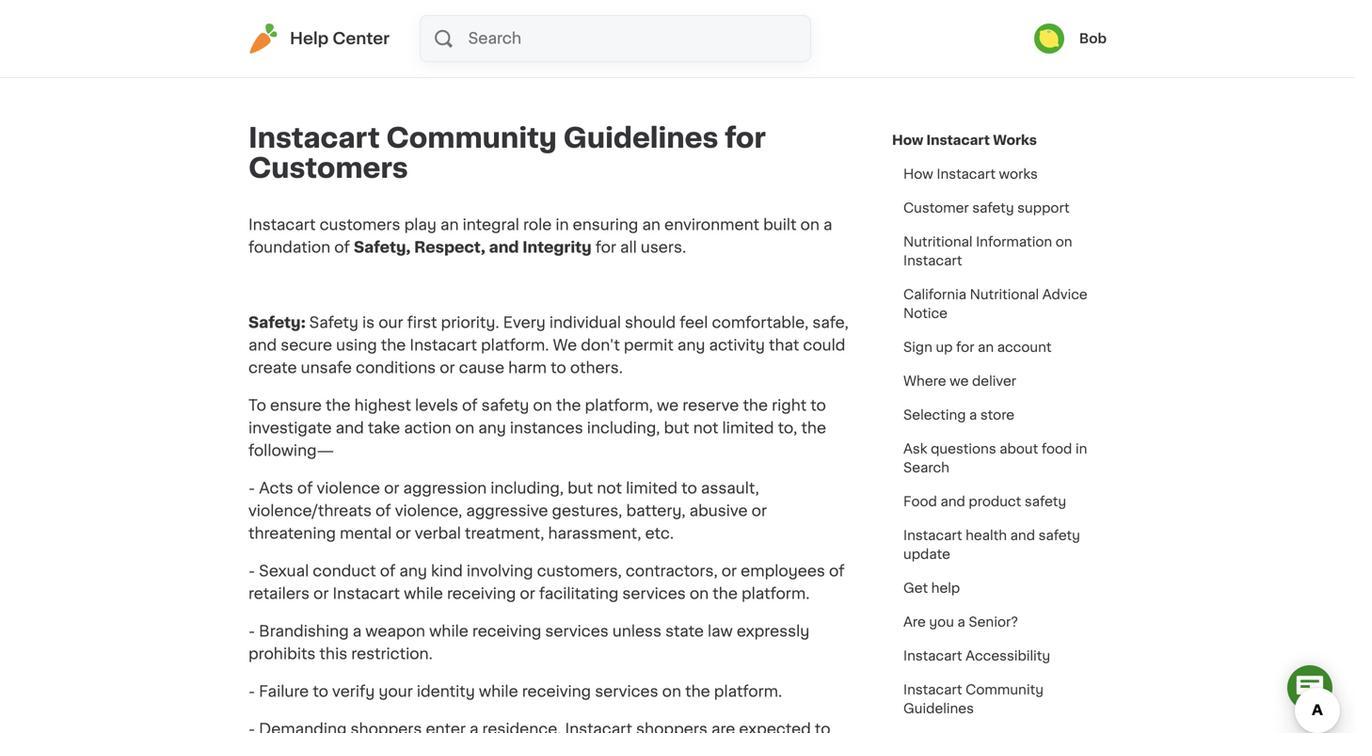 Task type: describe. For each thing, give the bounding box(es) containing it.
customers,
[[537, 564, 622, 579]]

sign
[[904, 341, 933, 354]]

instacart image
[[249, 24, 279, 54]]

community for instacart community guidelines
[[966, 683, 1044, 697]]

the up instances at the left bottom
[[556, 398, 581, 413]]

not inside to ensure the highest levels of safety on the platform, we reserve the right to investigate and take action on any instances including, but not limited to, the following
[[694, 421, 719, 436]]

accessibility
[[966, 650, 1051, 663]]

respect,
[[414, 240, 486, 255]]

law
[[708, 624, 733, 639]]

ensuring
[[573, 217, 639, 233]]

identity
[[417, 684, 475, 699]]

facilitating
[[539, 586, 619, 602]]

weapon
[[366, 624, 425, 639]]

in inside ask questions about food in search
[[1076, 442, 1088, 456]]

contractors,
[[626, 564, 718, 579]]

1 horizontal spatial we
[[950, 375, 969, 388]]

1 vertical spatial for
[[596, 240, 617, 255]]

- for - sexual conduct of any kind involving customers, contractors, or employees of retailers or instacart while receiving or facilitating services on the platform.
[[249, 564, 255, 579]]

instacart community guidelines
[[904, 683, 1044, 715]]

the down the state
[[685, 684, 710, 699]]

services inside - brandishing a weapon while receiving services unless state law expressly prohibits this restriction.
[[545, 624, 609, 639]]

food and product safety link
[[892, 485, 1078, 519]]

your
[[379, 684, 413, 699]]

and inside the instacart health and safety update
[[1011, 529, 1036, 542]]

instacart inside the instacart health and safety update
[[904, 529, 963, 542]]

instacart inside how instacart works link
[[937, 168, 996, 181]]

- failure to verify your identity while receiving services on the platform.
[[249, 684, 782, 699]]

2 vertical spatial services
[[595, 684, 659, 699]]

users.
[[641, 240, 686, 255]]

or down assault,
[[752, 504, 767, 519]]

to inside to ensure the highest levels of safety on the platform, we reserve the right to investigate and take action on any instances including, but not limited to, the following
[[811, 398, 826, 413]]

using
[[336, 338, 377, 353]]

integrity
[[523, 240, 592, 255]]

aggression
[[403, 481, 487, 496]]

every
[[503, 315, 546, 330]]

any for permit
[[678, 338, 705, 353]]

how instacart works link
[[892, 123, 1037, 157]]

violence
[[317, 481, 380, 496]]

reserve
[[683, 398, 739, 413]]

any inside - sexual conduct of any kind involving customers, contractors, or employees of retailers or instacart while receiving or facilitating services on the platform.
[[400, 564, 427, 579]]

safety inside the instacart health and safety update
[[1039, 529, 1081, 542]]

how instacart works link
[[892, 157, 1049, 191]]

violence/threats
[[249, 504, 372, 519]]

help
[[932, 582, 960, 595]]

on up instances at the left bottom
[[533, 398, 552, 413]]

we inside to ensure the highest levels of safety on the platform, we reserve the right to investigate and take action on any instances including, but not limited to, the following
[[657, 398, 679, 413]]

safety,
[[354, 240, 411, 255]]

conduct
[[313, 564, 376, 579]]

questions
[[931, 442, 997, 456]]

battery,
[[626, 504, 686, 519]]

are
[[904, 616, 926, 629]]

community for instacart community guidelines for customers
[[386, 125, 557, 152]]

on down the state
[[662, 684, 682, 699]]

update
[[904, 548, 951, 561]]

gestures,
[[552, 504, 623, 519]]

ask questions about food in search link
[[892, 432, 1107, 485]]

safety is our first priority. every individual should feel comfortable, safe, and secure using the instacart platform. we don't permit any activity that could create unsafe conditions or cause harm to others.
[[249, 315, 849, 376]]

instacart health and safety update link
[[892, 519, 1107, 571]]

is
[[362, 315, 375, 330]]

platform. inside - sexual conduct of any kind involving customers, contractors, or employees of retailers or instacart while receiving or facilitating services on the platform.
[[742, 586, 810, 602]]

of right the employees
[[829, 564, 845, 579]]

brandishing
[[259, 624, 349, 639]]

guidelines for instacart community guidelines
[[904, 702, 974, 715]]

food
[[904, 495, 937, 508]]

activity
[[709, 338, 765, 353]]

expressly
[[737, 624, 810, 639]]

verify
[[332, 684, 375, 699]]

nutritional inside nutritional information on instacart
[[904, 235, 973, 249]]

employees
[[741, 564, 825, 579]]

in inside instacart customers play an integral role in ensuring an environment built on a foundation of
[[556, 217, 569, 233]]

but inside acts of violence or aggression including, but not limited to assault, violence/threats of violence, aggressive gestures, battery, abusive or threatening mental or verbal treatment, harassment, etc.
[[568, 481, 593, 496]]

limited inside to ensure the highest levels of safety on the platform, we reserve the right to investigate and take action on any instances including, but not limited to, the following
[[723, 421, 774, 436]]

while inside - sexual conduct of any kind involving customers, contractors, or employees of retailers or instacart while receiving or facilitating services on the platform.
[[404, 586, 443, 602]]

instacart community guidelines link
[[892, 673, 1107, 726]]

a right you
[[958, 616, 966, 629]]

ask
[[904, 442, 928, 456]]

help center
[[290, 31, 390, 47]]

or down involving
[[520, 586, 535, 602]]

where we deliver
[[904, 375, 1017, 388]]

assault,
[[701, 481, 760, 496]]

levels
[[415, 398, 458, 413]]

on inside - sexual conduct of any kind involving customers, contractors, or employees of retailers or instacart while receiving or facilitating services on the platform.
[[690, 586, 709, 602]]

instacart customers play an integral role in ensuring an environment built on a foundation of
[[249, 217, 833, 255]]

the left right
[[743, 398, 768, 413]]

to left verify
[[313, 684, 329, 699]]

to inside acts of violence or aggression including, but not limited to assault, violence/threats of violence, aggressive gestures, battery, abusive or threatening mental or verbal treatment, harassment, etc.
[[682, 481, 697, 496]]

- for -
[[249, 481, 259, 496]]

selecting
[[904, 409, 966, 422]]

instacart health and safety update
[[904, 529, 1081, 561]]

of inside instacart customers play an integral role in ensuring an environment built on a foundation of
[[334, 240, 350, 255]]

highest
[[355, 398, 411, 413]]

instacart inside instacart accessibility 'link'
[[904, 650, 963, 663]]

customer
[[904, 201, 969, 215]]

investigate
[[249, 421, 332, 436]]

acts of violence or aggression including, but not limited to assault, violence/threats of violence, aggressive gestures, battery, abusive or threatening mental or verbal treatment, harassment, etc.
[[249, 481, 767, 541]]

on inside nutritional information on instacart
[[1056, 235, 1073, 249]]

—
[[317, 443, 334, 458]]

failure
[[259, 684, 309, 699]]

- brandishing a weapon while receiving services unless state law expressly prohibits this restriction.
[[249, 624, 810, 662]]

platform,
[[585, 398, 653, 413]]

retailers
[[249, 586, 310, 602]]

are you a senior? link
[[892, 605, 1030, 639]]

receiving inside - sexual conduct of any kind involving customers, contractors, or employees of retailers or instacart while receiving or facilitating services on the platform.
[[447, 586, 516, 602]]

nutritional inside california nutritional advice notice
[[970, 288, 1039, 301]]

center
[[333, 31, 390, 47]]

to inside safety is our first priority. every individual should feel comfortable, safe, and secure using the instacart platform. we don't permit any activity that could create unsafe conditions or cause harm to others.
[[551, 361, 566, 376]]

instacart accessibility link
[[892, 639, 1062, 673]]

safety inside to ensure the highest levels of safety on the platform, we reserve the right to investigate and take action on any instances including, but not limited to, the following
[[482, 398, 529, 413]]

account
[[998, 341, 1052, 354]]

an for sign
[[978, 341, 994, 354]]

and down integral
[[489, 240, 519, 255]]

priority.
[[441, 315, 499, 330]]

safe,
[[813, 315, 849, 330]]

action
[[404, 421, 452, 436]]

the down unsafe
[[326, 398, 351, 413]]

permit
[[624, 338, 674, 353]]

nutritional information on instacart
[[904, 235, 1073, 267]]

any for on
[[478, 421, 506, 436]]

where we deliver link
[[892, 364, 1028, 398]]

how for how instacart works
[[892, 134, 924, 147]]

instacart inside - sexual conduct of any kind involving customers, contractors, or employees of retailers or instacart while receiving or facilitating services on the platform.
[[333, 586, 400, 602]]

first
[[407, 315, 437, 330]]

to,
[[778, 421, 798, 436]]

are you a senior?
[[904, 616, 1018, 629]]

including, inside to ensure the highest levels of safety on the platform, we reserve the right to investigate and take action on any instances including, but not limited to, the following
[[587, 421, 660, 436]]

on down levels
[[455, 421, 475, 436]]

- for - brandishing a weapon while receiving services unless state law expressly prohibits this restriction.
[[249, 624, 255, 639]]

including, inside acts of violence or aggression including, but not limited to assault, violence/threats of violence, aggressive gestures, battery, abusive or threatening mental or verbal treatment, harassment, etc.
[[491, 481, 564, 496]]

safety up information
[[973, 201, 1014, 215]]

don't
[[581, 338, 620, 353]]

customer safety support
[[904, 201, 1070, 215]]

foundation
[[249, 240, 331, 255]]

or inside safety is our first priority. every individual should feel comfortable, safe, and secure using the instacart platform. we don't permit any activity that could create unsafe conditions or cause harm to others.
[[440, 361, 455, 376]]

works
[[999, 168, 1038, 181]]

bob
[[1080, 32, 1107, 45]]



Task type: locate. For each thing, give the bounding box(es) containing it.
or down "violence,"
[[396, 526, 411, 541]]

to right right
[[811, 398, 826, 413]]

guidelines inside instacart community guidelines for customers
[[564, 125, 719, 152]]

a inside - brandishing a weapon while receiving services unless state law expressly prohibits this restriction.
[[353, 624, 362, 639]]

0 vertical spatial how
[[892, 134, 924, 147]]

- sexual conduct of any kind involving customers, contractors, or employees of retailers or instacart while receiving or facilitating services on the platform.
[[249, 564, 845, 602]]

any down feel in the right top of the page
[[678, 338, 705, 353]]

1 vertical spatial how
[[904, 168, 934, 181]]

threatening
[[249, 526, 336, 541]]

1 vertical spatial while
[[429, 624, 469, 639]]

community up integral
[[386, 125, 557, 152]]

- up prohibits
[[249, 624, 255, 639]]

you
[[929, 616, 954, 629]]

0 vertical spatial any
[[678, 338, 705, 353]]

help center link
[[249, 24, 390, 54]]

customer safety support link
[[892, 191, 1081, 225]]

receiving
[[447, 586, 516, 602], [472, 624, 542, 639], [522, 684, 591, 699]]

instacart up how instacart works
[[927, 134, 990, 147]]

the up conditions
[[381, 338, 406, 353]]

0 horizontal spatial not
[[597, 481, 622, 496]]

and inside safety is our first priority. every individual should feel comfortable, safe, and secure using the instacart platform. we don't permit any activity that could create unsafe conditions or cause harm to others.
[[249, 338, 277, 353]]

4 - from the top
[[249, 684, 255, 699]]

0 vertical spatial including,
[[587, 421, 660, 436]]

limited inside acts of violence or aggression including, but not limited to assault, violence/threats of violence, aggressive gestures, battery, abusive or threatening mental or verbal treatment, harassment, etc.
[[626, 481, 678, 496]]

1 vertical spatial guidelines
[[904, 702, 974, 715]]

0 horizontal spatial including,
[[491, 481, 564, 496]]

instacart inside instacart customers play an integral role in ensuring an environment built on a foundation of
[[249, 217, 316, 233]]

california nutritional advice notice
[[904, 288, 1088, 320]]

0 horizontal spatial community
[[386, 125, 557, 152]]

we
[[553, 338, 577, 353]]

on down contractors, at the bottom
[[690, 586, 709, 602]]

following
[[249, 443, 317, 458]]

the inside - sexual conduct of any kind involving customers, contractors, or employees of retailers or instacart while receiving or facilitating services on the platform.
[[713, 586, 738, 602]]

but
[[664, 421, 690, 436], [568, 481, 593, 496]]

2 horizontal spatial any
[[678, 338, 705, 353]]

the right to,
[[802, 421, 827, 436]]

services down contractors, at the bottom
[[623, 586, 686, 602]]

instacart down first
[[410, 338, 477, 353]]

2 vertical spatial platform.
[[714, 684, 782, 699]]

in up integrity
[[556, 217, 569, 233]]

role
[[523, 217, 552, 233]]

services down unless on the left bottom
[[595, 684, 659, 699]]

but inside to ensure the highest levels of safety on the platform, we reserve the right to investigate and take action on any instances including, but not limited to, the following
[[664, 421, 690, 436]]

on down support
[[1056, 235, 1073, 249]]

0 vertical spatial guidelines
[[564, 125, 719, 152]]

1 horizontal spatial any
[[478, 421, 506, 436]]

to ensure the highest levels of safety on the platform, we reserve the right to investigate and take action on any instances including, but not limited to, the following
[[249, 398, 827, 458]]

services down facilitating
[[545, 624, 609, 639]]

2 vertical spatial any
[[400, 564, 427, 579]]

instacart up foundation
[[249, 217, 316, 233]]

0 vertical spatial we
[[950, 375, 969, 388]]

0 vertical spatial but
[[664, 421, 690, 436]]

product
[[969, 495, 1022, 508]]

integral
[[463, 217, 520, 233]]

any left kind
[[400, 564, 427, 579]]

safety, respect, and integrity for all users.
[[354, 240, 686, 255]]

nutritional
[[904, 235, 973, 249], [970, 288, 1039, 301]]

1 vertical spatial community
[[966, 683, 1044, 697]]

deliver
[[972, 375, 1017, 388]]

1 vertical spatial we
[[657, 398, 679, 413]]

user avatar image
[[1034, 24, 1065, 54]]

instances
[[510, 421, 583, 436]]

conditions
[[356, 361, 436, 376]]

community down accessibility on the bottom right of page
[[966, 683, 1044, 697]]

guidelines up "ensuring"
[[564, 125, 719, 152]]

a inside instacart customers play an integral role in ensuring an environment built on a foundation of
[[824, 217, 833, 233]]

get
[[904, 582, 928, 595]]

including, up aggressive
[[491, 481, 564, 496]]

1 vertical spatial nutritional
[[970, 288, 1039, 301]]

instacart inside nutritional information on instacart
[[904, 254, 963, 267]]

safety
[[973, 201, 1014, 215], [482, 398, 529, 413], [1025, 495, 1067, 508], [1039, 529, 1081, 542]]

guidelines inside instacart community guidelines
[[904, 702, 974, 715]]

support
[[1018, 201, 1070, 215]]

0 vertical spatial platform.
[[481, 338, 549, 353]]

1 vertical spatial in
[[1076, 442, 1088, 456]]

selecting a store
[[904, 409, 1015, 422]]

1 horizontal spatial including,
[[587, 421, 660, 436]]

could
[[803, 338, 846, 353]]

2 horizontal spatial an
[[978, 341, 994, 354]]

or down the conduct
[[314, 586, 329, 602]]

and right health
[[1011, 529, 1036, 542]]

for right 'up'
[[956, 341, 975, 354]]

1 vertical spatial platform.
[[742, 586, 810, 602]]

safety right product
[[1025, 495, 1067, 508]]

but down reserve
[[664, 421, 690, 436]]

and right food
[[941, 495, 966, 508]]

an up deliver
[[978, 341, 994, 354]]

help
[[290, 31, 329, 47]]

platform. down the employees
[[742, 586, 810, 602]]

0 horizontal spatial but
[[568, 481, 593, 496]]

not down reserve
[[694, 421, 719, 436]]

instacart down you
[[904, 650, 963, 663]]

built
[[764, 217, 797, 233]]

guidelines for instacart community guidelines for customers
[[564, 125, 719, 152]]

and left take
[[336, 421, 364, 436]]

instacart down instacart accessibility 'link'
[[904, 683, 963, 697]]

sign up for an account link
[[892, 330, 1063, 364]]

ask questions about food in search
[[904, 442, 1088, 474]]

and inside to ensure the highest levels of safety on the platform, we reserve the right to investigate and take action on any instances including, but not limited to, the following
[[336, 421, 364, 436]]

unless
[[613, 624, 662, 639]]

etc.
[[645, 526, 674, 541]]

1 horizontal spatial but
[[664, 421, 690, 436]]

we
[[950, 375, 969, 388], [657, 398, 679, 413]]

0 vertical spatial receiving
[[447, 586, 516, 602]]

0 vertical spatial in
[[556, 217, 569, 233]]

1 vertical spatial including,
[[491, 481, 564, 496]]

instacart community guidelines for customers
[[249, 125, 766, 182]]

to
[[249, 398, 266, 413]]

or right violence
[[384, 481, 400, 496]]

any left instances at the left bottom
[[478, 421, 506, 436]]

safety down harm
[[482, 398, 529, 413]]

we up selecting a store
[[950, 375, 969, 388]]

but up gestures,
[[568, 481, 593, 496]]

for up environment
[[725, 125, 766, 152]]

any inside safety is our first priority. every individual should feel comfortable, safe, and secure using the instacart platform. we don't permit any activity that could create unsafe conditions or cause harm to others.
[[678, 338, 705, 353]]

sexual
[[259, 564, 309, 579]]

selecting a store link
[[892, 398, 1026, 432]]

nutritional down the nutritional information on instacart link
[[970, 288, 1039, 301]]

any inside to ensure the highest levels of safety on the platform, we reserve the right to investigate and take action on any instances including, but not limited to, the following
[[478, 421, 506, 436]]

advice
[[1043, 288, 1088, 301]]

- inside - sexual conduct of any kind involving customers, contractors, or employees of retailers or instacart while receiving or facilitating services on the platform.
[[249, 564, 255, 579]]

1 vertical spatial not
[[597, 481, 622, 496]]

of right the conduct
[[380, 564, 396, 579]]

2 - from the top
[[249, 564, 255, 579]]

instacart inside instacart community guidelines
[[904, 683, 963, 697]]

food
[[1042, 442, 1073, 456]]

not up gestures,
[[597, 481, 622, 496]]

of up violence/threats
[[297, 481, 313, 496]]

0 horizontal spatial we
[[657, 398, 679, 413]]

for inside instacart community guidelines for customers
[[725, 125, 766, 152]]

2 vertical spatial receiving
[[522, 684, 591, 699]]

not inside acts of violence or aggression including, but not limited to assault, violence/threats of violence, aggressive gestures, battery, abusive or threatening mental or verbal treatment, harassment, etc.
[[597, 481, 622, 496]]

should
[[625, 315, 676, 330]]

of up mental at the bottom
[[376, 504, 391, 519]]

- down following
[[249, 481, 259, 496]]

1 horizontal spatial in
[[1076, 442, 1088, 456]]

we left reserve
[[657, 398, 679, 413]]

instacart up customers
[[249, 125, 380, 152]]

instacart down "how instacart works"
[[937, 168, 996, 181]]

1 vertical spatial any
[[478, 421, 506, 436]]

limited left to,
[[723, 421, 774, 436]]

instacart accessibility
[[904, 650, 1051, 663]]

platform. inside safety is our first priority. every individual should feel comfortable, safe, and secure using the instacart platform. we don't permit any activity that could create unsafe conditions or cause harm to others.
[[481, 338, 549, 353]]

how up customer
[[904, 168, 934, 181]]

of down customers
[[334, 240, 350, 255]]

instacart down the conduct
[[333, 586, 400, 602]]

state
[[666, 624, 704, 639]]

2 vertical spatial for
[[956, 341, 975, 354]]

an up users.
[[642, 217, 661, 233]]

services inside - sexual conduct of any kind involving customers, contractors, or employees of retailers or instacart while receiving or facilitating services on the platform.
[[623, 586, 686, 602]]

our
[[379, 315, 403, 330]]

while right the identity
[[479, 684, 518, 699]]

1 horizontal spatial an
[[642, 217, 661, 233]]

receiving inside - brandishing a weapon while receiving services unless state law expressly prohibits this restriction.
[[472, 624, 542, 639]]

how for how instacart works
[[904, 168, 934, 181]]

- for - failure to verify your identity while receiving services on the platform.
[[249, 684, 255, 699]]

1 horizontal spatial guidelines
[[904, 702, 974, 715]]

where
[[904, 375, 947, 388]]

bob link
[[1034, 24, 1107, 54]]

1 horizontal spatial not
[[694, 421, 719, 436]]

1 vertical spatial services
[[545, 624, 609, 639]]

0 horizontal spatial in
[[556, 217, 569, 233]]

harm
[[508, 361, 547, 376]]

0 vertical spatial nutritional
[[904, 235, 973, 249]]

aggressive
[[466, 504, 548, 519]]

all
[[620, 240, 637, 255]]

while right weapon
[[429, 624, 469, 639]]

0 horizontal spatial an
[[441, 217, 459, 233]]

community inside instacart community guidelines
[[966, 683, 1044, 697]]

or left cause
[[440, 361, 455, 376]]

a right built
[[824, 217, 833, 233]]

including, down platform,
[[587, 421, 660, 436]]

Search search field
[[467, 16, 811, 61]]

restriction.
[[351, 647, 433, 662]]

and up create
[[249, 338, 277, 353]]

0 horizontal spatial for
[[596, 240, 617, 255]]

nutritional down customer
[[904, 235, 973, 249]]

to
[[551, 361, 566, 376], [811, 398, 826, 413], [682, 481, 697, 496], [313, 684, 329, 699]]

secure
[[281, 338, 332, 353]]

take
[[368, 421, 400, 436]]

an up the respect,
[[441, 217, 459, 233]]

guidelines down instacart accessibility at the right
[[904, 702, 974, 715]]

california
[[904, 288, 967, 301]]

the up law
[[713, 586, 738, 602]]

right
[[772, 398, 807, 413]]

cause
[[459, 361, 505, 376]]

or left the employees
[[722, 564, 737, 579]]

- left the sexual
[[249, 564, 255, 579]]

1 vertical spatial limited
[[626, 481, 678, 496]]

how up how instacart works
[[892, 134, 924, 147]]

0 vertical spatial services
[[623, 586, 686, 602]]

0 horizontal spatial guidelines
[[564, 125, 719, 152]]

a left weapon
[[353, 624, 362, 639]]

1 horizontal spatial community
[[966, 683, 1044, 697]]

community inside instacart community guidelines for customers
[[386, 125, 557, 152]]

while down kind
[[404, 586, 443, 602]]

get help
[[904, 582, 960, 595]]

on inside instacart customers play an integral role in ensuring an environment built on a foundation of
[[801, 217, 820, 233]]

ensure
[[270, 398, 322, 413]]

0 vertical spatial for
[[725, 125, 766, 152]]

customers
[[249, 155, 408, 182]]

notice
[[904, 307, 948, 320]]

1 horizontal spatial limited
[[723, 421, 774, 436]]

platform. down expressly
[[714, 684, 782, 699]]

1 horizontal spatial for
[[725, 125, 766, 152]]

acts
[[259, 481, 293, 496]]

instacart up update
[[904, 529, 963, 542]]

to up abusive
[[682, 481, 697, 496]]

0 horizontal spatial limited
[[626, 481, 678, 496]]

-
[[249, 481, 259, 496], [249, 564, 255, 579], [249, 624, 255, 639], [249, 684, 255, 699]]

instacart inside how instacart works link
[[927, 134, 990, 147]]

0 vertical spatial while
[[404, 586, 443, 602]]

that
[[769, 338, 800, 353]]

2 vertical spatial while
[[479, 684, 518, 699]]

on right built
[[801, 217, 820, 233]]

in right food
[[1076, 442, 1088, 456]]

how instacart works
[[904, 168, 1038, 181]]

instacart inside instacart community guidelines for customers
[[249, 125, 380, 152]]

0 horizontal spatial any
[[400, 564, 427, 579]]

0 vertical spatial not
[[694, 421, 719, 436]]

of inside to ensure the highest levels of safety on the platform, we reserve the right to investigate and take action on any instances including, but not limited to, the following
[[462, 398, 478, 413]]

platform. down every at top left
[[481, 338, 549, 353]]

an for instacart
[[441, 217, 459, 233]]

1 - from the top
[[249, 481, 259, 496]]

3 - from the top
[[249, 624, 255, 639]]

limited up battery,
[[626, 481, 678, 496]]

to down we
[[551, 361, 566, 376]]

safety right health
[[1039, 529, 1081, 542]]

a left "store"
[[970, 409, 977, 422]]

- left failure
[[249, 684, 255, 699]]

while inside - brandishing a weapon while receiving services unless state law expressly prohibits this restriction.
[[429, 624, 469, 639]]

2 horizontal spatial for
[[956, 341, 975, 354]]

sign up for an account
[[904, 341, 1052, 354]]

prohibits
[[249, 647, 316, 662]]

health
[[966, 529, 1007, 542]]

comfortable,
[[712, 315, 809, 330]]

0 vertical spatial limited
[[723, 421, 774, 436]]

the inside safety is our first priority. every individual should feel comfortable, safe, and secure using the instacart platform. we don't permit any activity that could create unsafe conditions or cause harm to others.
[[381, 338, 406, 353]]

1 vertical spatial but
[[568, 481, 593, 496]]

of
[[334, 240, 350, 255], [462, 398, 478, 413], [297, 481, 313, 496], [376, 504, 391, 519], [380, 564, 396, 579], [829, 564, 845, 579]]

0 vertical spatial community
[[386, 125, 557, 152]]

- inside - brandishing a weapon while receiving services unless state law expressly prohibits this restriction.
[[249, 624, 255, 639]]

instacart inside safety is our first priority. every individual should feel comfortable, safe, and secure using the instacart platform. we don't permit any activity that could create unsafe conditions or cause harm to others.
[[410, 338, 477, 353]]

of right levels
[[462, 398, 478, 413]]

instacart up california
[[904, 254, 963, 267]]

unsafe
[[301, 361, 352, 376]]

senior?
[[969, 616, 1018, 629]]

abusive
[[690, 504, 748, 519]]

1 vertical spatial receiving
[[472, 624, 542, 639]]

for down "ensuring"
[[596, 240, 617, 255]]



Task type: vqa. For each thing, say whether or not it's contained in the screenshot.
over
no



